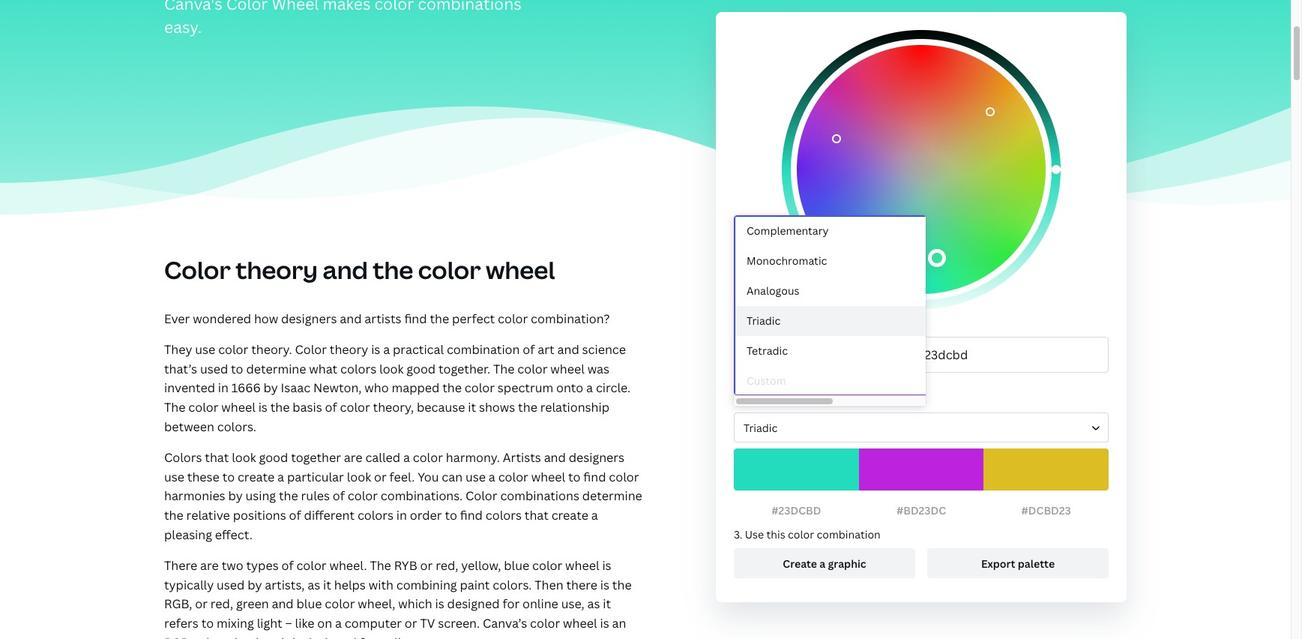 Task type: vqa. For each thing, say whether or not it's contained in the screenshot.
designers inside Colors that look good together are called a color harmony. Artists            and designers use these to create a particular look or feel. You            can use a color wheel to find color harmonies by using the rules            of color combinations. Color combinations determine the relative            positions of different colors in order to find colors that create            a pleasing effect.
yes



Task type: describe. For each thing, give the bounding box(es) containing it.
it inside "they use color theory. color theory is a practical combination of            art and science that's used to determine what colors look good            together. the color wheel was invented in 1666 by isaac newton,            who mapped the color spectrum onto a circle. the color wheel is            the basis of color theory, because it shows the relationship between colors."
[[468, 399, 476, 416]]

and left artists
[[340, 310, 362, 327]]

1. pick a color
[[734, 316, 803, 330]]

light
[[257, 615, 283, 631]]

1.
[[734, 316, 743, 330]]

it down "–"
[[281, 634, 289, 639]]

by inside colors that look good together are called a color harmony. artists            and designers use these to create a particular look or feel. you            can use a color wheel to find color harmonies by using the rules            of color combinations. color combinations determine the relative            positions of different colors in order to find colors that create            a pleasing effect.
[[228, 488, 243, 504]]

isaac
[[281, 380, 311, 396]]

combination for 3. use this color combination
[[817, 527, 881, 542]]

harmony.
[[446, 449, 500, 466]]

combinations
[[501, 488, 580, 504]]

choose
[[745, 392, 784, 406]]

1666
[[232, 380, 261, 396]]

1 vertical spatial the
[[164, 399, 186, 416]]

perfect
[[452, 310, 495, 327]]

use,
[[562, 596, 585, 612]]

theory,
[[373, 399, 414, 416]]

a up feel.
[[403, 449, 410, 466]]

to inside "they use color theory. color theory is a practical combination of            art and science that's used to determine what colors look good            together. the color wheel was invented in 1666 by isaac newton,            who mapped the color spectrum onto a circle. the color wheel is            the basis of color theory, because it shows the relationship between colors."
[[231, 361, 243, 377]]

then
[[535, 577, 564, 593]]

of inside there are two types of color wheel. the ryb or red, yellow, blue            color wheel is typically used by artists, as it helps with            combining paint colors. then there is the rgb, or red, green and            blue color wheel, which is designed for online use, as it refers            to mixing light – like on a computer or tv screen. canva's color            wheel is an rgb color wheel, as it is designed for online use.
[[282, 557, 294, 574]]

to right these at the left of page
[[223, 469, 235, 485]]

there are two types of color wheel. the ryb or red, yellow, blue            color wheel is typically used by artists, as it helps with            combining paint colors. then there is the rgb, or red, green and            blue color wheel, which is designed for online use, as it refers            to mixing light – like on a computer or tv screen. canva's color            wheel is an rgb color wheel, as it is designed for online use.
[[164, 557, 632, 639]]

the down isaac
[[271, 399, 290, 416]]

1 horizontal spatial wheel,
[[358, 596, 396, 612]]

analogous
[[747, 283, 800, 298]]

good inside "they use color theory. color theory is a practical combination of            art and science that's used to determine what colors look good            together. the color wheel was invented in 1666 by isaac newton,            who mapped the color spectrum onto a circle. the color wheel is            the basis of color theory, because it shows the relationship between colors."
[[407, 361, 436, 377]]

monochromatic
[[747, 253, 828, 268]]

who
[[365, 380, 389, 396]]

–
[[285, 615, 292, 631]]

a inside there are two types of color wheel. the ryb or red, yellow, blue            color wheel is typically used by artists, as it helps with            combining paint colors. then there is the rgb, or red, green and            blue color wheel, which is designed for online use, as it refers            to mixing light – like on a computer or tv screen. canva's color            wheel is an rgb color wheel, as it is designed for online use.
[[335, 615, 342, 631]]

a down ever wondered how designers and artists find the perfect color            combination?
[[383, 341, 390, 358]]

combination for 2. choose a color combination
[[823, 392, 887, 406]]

2 horizontal spatial as
[[588, 596, 600, 612]]

between
[[164, 418, 214, 435]]

different
[[304, 507, 355, 523]]

wheel.
[[330, 557, 367, 574]]

relative
[[186, 507, 230, 523]]

harmonies
[[164, 488, 225, 504]]

designers inside colors that look good together are called a color harmony. artists            and designers use these to create a particular look or feel. you            can use a color wheel to find color harmonies by using the rules            of color combinations. color combinations determine the relative            positions of different colors in order to find colors that create            a pleasing effect.
[[569, 449, 625, 466]]

0 vertical spatial red,
[[436, 557, 459, 574]]

with
[[369, 577, 394, 593]]

it left helps
[[323, 577, 331, 593]]

tetradic button
[[735, 336, 1085, 366]]

colors
[[164, 449, 202, 466]]

on
[[318, 615, 332, 631]]

order
[[410, 507, 442, 523]]

or down typically
[[195, 596, 208, 612]]

together
[[291, 449, 341, 466]]

1 horizontal spatial as
[[308, 577, 320, 593]]

1 horizontal spatial blue
[[504, 557, 530, 574]]

screen.
[[438, 615, 480, 631]]

helps
[[334, 577, 366, 593]]

artists,
[[265, 577, 305, 593]]

to up "combinations"
[[569, 469, 581, 485]]

art
[[538, 341, 555, 358]]

relationship
[[541, 399, 610, 416]]

and inside "they use color theory. color theory is a practical combination of            art and science that's used to determine what colors look good            together. the color wheel was invented in 1666 by isaac newton,            who mapped the color spectrum onto a circle. the color wheel is            the basis of color theory, because it shows the relationship between colors."
[[558, 341, 580, 358]]

tetradic
[[747, 343, 788, 358]]

tv
[[420, 615, 435, 631]]

mixing
[[217, 615, 254, 631]]

the up pleasing
[[164, 507, 184, 523]]

ever
[[164, 310, 190, 327]]

artists
[[503, 449, 541, 466]]

like
[[295, 615, 315, 631]]

analogous button
[[735, 276, 1085, 306]]

theory inside "they use color theory. color theory is a practical combination of            art and science that's used to determine what colors look good            together. the color wheel was invented in 1666 by isaac newton,            who mapped the color spectrum onto a circle. the color wheel is            the basis of color theory, because it shows the relationship between colors."
[[330, 341, 368, 358]]

to inside there are two types of color wheel. the ryb or red, yellow, blue            color wheel is typically used by artists, as it helps with            combining paint colors. then there is the rgb, or red, green and            blue color wheel, which is designed for online use, as it refers            to mixing light – like on a computer or tv screen. canva's color            wheel is an rgb color wheel, as it is designed for online use.
[[202, 615, 214, 631]]

types
[[246, 557, 279, 574]]

called
[[366, 449, 401, 466]]

rgb,
[[164, 596, 192, 612]]

spectrum
[[498, 380, 554, 396]]

refers
[[164, 615, 199, 631]]

particular
[[287, 469, 344, 485]]

can
[[442, 469, 463, 485]]

the inside there are two types of color wheel. the ryb or red, yellow, blue            color wheel is typically used by artists, as it helps with            combining paint colors. then there is the rgb, or red, green and            blue color wheel, which is designed for online use, as it refers            to mixing light – like on a computer or tv screen. canva's color            wheel is an rgb color wheel, as it is designed for online use.
[[370, 557, 391, 574]]

of down the newton,
[[325, 399, 337, 416]]

complementary button
[[735, 216, 1085, 246]]

there
[[164, 557, 197, 574]]

positions
[[233, 507, 286, 523]]

of down rules
[[289, 507, 301, 523]]

by inside "they use color theory. color theory is a practical combination of            art and science that's used to determine what colors look good            together. the color wheel was invented in 1666 by isaac newton,            who mapped the color spectrum onto a circle. the color wheel is            the basis of color theory, because it shows the relationship between colors."
[[264, 380, 278, 396]]

monochromatic button
[[735, 246, 1085, 276]]

computer
[[345, 615, 402, 631]]

the left rules
[[279, 488, 298, 504]]

2 horizontal spatial find
[[584, 469, 606, 485]]

in inside "they use color theory. color theory is a practical combination of            art and science that's used to determine what colors look good            together. the color wheel was invented in 1666 by isaac newton,            who mapped the color spectrum onto a circle. the color wheel is            the basis of color theory, because it shows the relationship between colors."
[[218, 380, 229, 396]]

determine inside "they use color theory. color theory is a practical combination of            art and science that's used to determine what colors look good            together. the color wheel was invented in 1666 by isaac newton,            who mapped the color spectrum onto a circle. the color wheel is            the basis of color theory, because it shows the relationship between colors."
[[246, 361, 306, 377]]

1 vertical spatial triadic
[[744, 420, 778, 435]]

0 vertical spatial find
[[405, 310, 427, 327]]

that's
[[164, 361, 197, 377]]

you
[[418, 469, 439, 485]]

combination?
[[531, 310, 610, 327]]

wheel up the onto on the bottom
[[551, 361, 585, 377]]

0 vertical spatial triadic
[[747, 313, 781, 328]]

wheel inside colors that look good together are called a color harmony. artists            and designers use these to create a particular look or feel. you            can use a color wheel to find color harmonies by using the rules            of color combinations. color combinations determine the relative            positions of different colors in order to find colors that create            a pleasing effect.
[[532, 469, 566, 485]]

wheel down 1666 at the bottom left
[[221, 399, 256, 416]]

two
[[222, 557, 243, 574]]

1 vertical spatial wheel,
[[225, 634, 263, 639]]

of left art
[[523, 341, 535, 358]]

ryb
[[394, 557, 418, 574]]

a right pick
[[768, 316, 774, 330]]

wondered
[[193, 310, 251, 327]]

good inside colors that look good together are called a color harmony. artists            and designers use these to create a particular look or feel. you            can use a color wheel to find color harmonies by using the rules            of color combinations. color combinations determine the relative            positions of different colors in order to find colors that create            a pleasing effect.
[[259, 449, 288, 466]]

paint
[[460, 577, 490, 593]]

a right choose
[[786, 392, 792, 406]]

combining
[[397, 577, 457, 593]]

1 vertical spatial red,
[[211, 596, 233, 612]]

because
[[417, 399, 465, 416]]

theory.
[[251, 341, 292, 358]]

1 horizontal spatial find
[[460, 507, 483, 523]]

0 horizontal spatial look
[[232, 449, 256, 466]]



Task type: locate. For each thing, give the bounding box(es) containing it.
a right on
[[335, 615, 342, 631]]

0 vertical spatial online
[[523, 596, 559, 612]]

determine right "combinations"
[[583, 488, 643, 504]]

create up "using"
[[238, 469, 275, 485]]

1 horizontal spatial are
[[344, 449, 363, 466]]

what
[[309, 361, 338, 377]]

that down "combinations"
[[525, 507, 549, 523]]

shows
[[479, 399, 515, 416]]

1 horizontal spatial the
[[370, 557, 391, 574]]

or inside colors that look good together are called a color harmony. artists            and designers use these to create a particular look or feel. you            can use a color wheel to find color harmonies by using the rules            of color combinations. color combinations determine the relative            positions of different colors in order to find colors that create            a pleasing effect.
[[374, 469, 387, 485]]

determine inside colors that look good together are called a color harmony. artists            and designers use these to create a particular look or feel. you            can use a color wheel to find color harmonies by using the rules            of color combinations. color combinations determine the relative            positions of different colors in order to find colors that create            a pleasing effect.
[[583, 488, 643, 504]]

1 vertical spatial good
[[259, 449, 288, 466]]

wheel down use,
[[563, 615, 597, 631]]

1 vertical spatial blue
[[297, 596, 322, 612]]

1 vertical spatial that
[[525, 507, 549, 523]]

0 horizontal spatial create
[[238, 469, 275, 485]]

designed down paint
[[447, 596, 500, 612]]

0 vertical spatial designed
[[447, 596, 500, 612]]

1 vertical spatial triadic button
[[734, 413, 1109, 443]]

and inside colors that look good together are called a color harmony. artists            and designers use these to create a particular look or feel. you            can use a color wheel to find color harmonies by using the rules            of color combinations. color combinations determine the relative            positions of different colors in order to find colors that create            a pleasing effect.
[[544, 449, 566, 466]]

the inside there are two types of color wheel. the ryb or red, yellow, blue            color wheel is typically used by artists, as it helps with            combining paint colors. then there is the rgb, or red, green and            blue color wheel, which is designed for online use, as it refers            to mixing light – like on a computer or tv screen. canva's color            wheel is an rgb color wheel, as it is designed for online use.
[[613, 577, 632, 593]]

0 horizontal spatial are
[[200, 557, 219, 574]]

combination inside "they use color theory. color theory is a practical combination of            art and science that's used to determine what colors look good            together. the color wheel was invented in 1666 by isaac newton,            who mapped the color spectrum onto a circle. the color wheel is            the basis of color theory, because it shows the relationship between colors."
[[447, 341, 520, 358]]

for down computer
[[360, 634, 377, 639]]

1 vertical spatial find
[[584, 469, 606, 485]]

or
[[374, 469, 387, 485], [420, 557, 433, 574], [195, 596, 208, 612], [405, 615, 417, 631]]

1 horizontal spatial create
[[552, 507, 589, 523]]

1 horizontal spatial use
[[195, 341, 215, 358]]

0 horizontal spatial find
[[405, 310, 427, 327]]

this
[[767, 527, 786, 542]]

used inside there are two types of color wheel. the ryb or red, yellow, blue            color wheel is typically used by artists, as it helps with            combining paint colors. then there is the rgb, or red, green and            blue color wheel, which is designed for online use, as it refers            to mixing light – like on a computer or tv screen. canva's color            wheel is an rgb color wheel, as it is designed for online use.
[[217, 577, 245, 593]]

3.
[[734, 527, 743, 542]]

color up what
[[295, 341, 327, 358]]

slider
[[782, 30, 1061, 309]]

0 vertical spatial that
[[205, 449, 229, 466]]

blue right yellow,
[[504, 557, 530, 574]]

color inside colors that look good together are called a color harmony. artists            and designers use these to create a particular look or feel. you            can use a color wheel to find color harmonies by using the rules            of color combinations. color combinations determine the relative            positions of different colors in order to find colors that create            a pleasing effect.
[[466, 488, 498, 504]]

1 horizontal spatial theory
[[330, 341, 368, 358]]

by left "using"
[[228, 488, 243, 504]]

they
[[164, 341, 192, 358]]

1 vertical spatial by
[[228, 488, 243, 504]]

colors. inside there are two types of color wheel. the ryb or red, yellow, blue            color wheel is typically used by artists, as it helps with            combining paint colors. then there is the rgb, or red, green and            blue color wheel, which is designed for online use, as it refers            to mixing light – like on a computer or tv screen. canva's color            wheel is an rgb color wheel, as it is designed for online use.
[[493, 577, 532, 593]]

1 vertical spatial create
[[552, 507, 589, 523]]

look down the "called" in the bottom of the page
[[347, 469, 371, 485]]

that
[[205, 449, 229, 466], [525, 507, 549, 523]]

2 vertical spatial by
[[248, 577, 262, 593]]

rgb
[[164, 634, 189, 639]]

it
[[468, 399, 476, 416], [323, 577, 331, 593], [603, 596, 611, 612], [281, 634, 289, 639]]

0 horizontal spatial theory
[[236, 254, 318, 286]]

designers
[[281, 310, 337, 327], [569, 449, 625, 466]]

ever wondered how designers and artists find the perfect color            combination?
[[164, 310, 610, 327]]

2 vertical spatial the
[[370, 557, 391, 574]]

0 vertical spatial for
[[503, 596, 520, 612]]

are left the two
[[200, 557, 219, 574]]

designed down on
[[304, 634, 357, 639]]

the up an
[[613, 577, 632, 593]]

0 horizontal spatial designers
[[281, 310, 337, 327]]

typically
[[164, 577, 214, 593]]

0 horizontal spatial blue
[[297, 596, 322, 612]]

0 vertical spatial triadic button
[[735, 306, 1085, 336]]

they use color theory. color theory is a practical combination of            art and science that's used to determine what colors look good            together. the color wheel was invented in 1666 by isaac newton,            who mapped the color spectrum onto a circle. the color wheel is            the basis of color theory, because it shows the relationship between colors.
[[164, 341, 631, 435]]

by right 1666 at the bottom left
[[264, 380, 278, 396]]

0 vertical spatial are
[[344, 449, 363, 466]]

0 horizontal spatial colors.
[[217, 418, 256, 435]]

None text field
[[776, 337, 1109, 373]]

triadic button up custom button
[[735, 306, 1085, 336]]

combination down tetradic button
[[823, 392, 887, 406]]

and up artists
[[323, 254, 368, 286]]

circle.
[[596, 380, 631, 396]]

0 vertical spatial combination
[[447, 341, 520, 358]]

a up there
[[592, 507, 598, 523]]

designers down relationship
[[569, 449, 625, 466]]

custom
[[747, 373, 787, 388]]

0 vertical spatial theory
[[236, 254, 318, 286]]

0 vertical spatial create
[[238, 469, 275, 485]]

1 vertical spatial as
[[588, 596, 600, 612]]

to right refers
[[202, 615, 214, 631]]

color
[[418, 254, 481, 286], [498, 310, 528, 327], [777, 316, 803, 330], [218, 341, 248, 358], [518, 361, 548, 377], [465, 380, 495, 396], [794, 392, 821, 406], [188, 399, 219, 416], [340, 399, 370, 416], [413, 449, 443, 466], [499, 469, 529, 485], [609, 469, 639, 485], [348, 488, 378, 504], [788, 527, 815, 542], [297, 557, 327, 574], [533, 557, 563, 574], [325, 596, 355, 612], [530, 615, 560, 631], [192, 634, 222, 639]]

2 vertical spatial look
[[347, 469, 371, 485]]

the left perfect
[[430, 310, 449, 327]]

0 vertical spatial wheel,
[[358, 596, 396, 612]]

or left tv
[[405, 615, 417, 631]]

theory up how
[[236, 254, 318, 286]]

color up ever
[[164, 254, 231, 286]]

0 vertical spatial color
[[164, 254, 231, 286]]

good up "using"
[[259, 449, 288, 466]]

in inside colors that look good together are called a color harmony. artists            and designers use these to create a particular look or feel. you            can use a color wheel to find color harmonies by using the rules            of color combinations. color combinations determine the relative            positions of different colors in order to find colors that create            a pleasing effect.
[[397, 507, 407, 523]]

feel.
[[390, 469, 415, 485]]

red, up mixing
[[211, 596, 233, 612]]

triadic down choose
[[744, 420, 778, 435]]

the up with
[[370, 557, 391, 574]]

and inside there are two types of color wheel. the ryb or red, yellow, blue            color wheel is typically used by artists, as it helps with            combining paint colors. then there is the rgb, or red, green and            blue color wheel, which is designed for online use, as it refers            to mixing light – like on a computer or tv screen. canva's color            wheel is an rgb color wheel, as it is designed for online use.
[[272, 596, 294, 612]]

create down "combinations"
[[552, 507, 589, 523]]

look inside "they use color theory. color theory is a practical combination of            art and science that's used to determine what colors look good            together. the color wheel was invented in 1666 by isaac newton,            who mapped the color spectrum onto a circle. the color wheel is            the basis of color theory, because it shows the relationship between colors."
[[380, 361, 404, 377]]

0 vertical spatial in
[[218, 380, 229, 396]]

determine down theory.
[[246, 361, 306, 377]]

0 horizontal spatial designed
[[304, 634, 357, 639]]

online down computer
[[380, 634, 416, 639]]

colors up the who
[[341, 361, 377, 377]]

the up between in the bottom of the page
[[164, 399, 186, 416]]

1 horizontal spatial designers
[[569, 449, 625, 466]]

it left shows
[[468, 399, 476, 416]]

1 horizontal spatial colors.
[[493, 577, 532, 593]]

0 horizontal spatial determine
[[246, 361, 306, 377]]

and down artists,
[[272, 596, 294, 612]]

color down harmony.
[[466, 488, 498, 504]]

0 horizontal spatial online
[[380, 634, 416, 639]]

onto
[[557, 380, 584, 396]]

find down relationship
[[584, 469, 606, 485]]

color theory and the color wheel
[[164, 254, 555, 286]]

1 vertical spatial look
[[232, 449, 256, 466]]

1 horizontal spatial red,
[[436, 557, 459, 574]]

0 horizontal spatial for
[[360, 634, 377, 639]]

use.
[[418, 634, 442, 639]]

effect.
[[215, 526, 253, 543]]

find
[[405, 310, 427, 327], [584, 469, 606, 485], [460, 507, 483, 523]]

colors
[[341, 361, 377, 377], [358, 507, 394, 523], [486, 507, 522, 523]]

1 horizontal spatial for
[[503, 596, 520, 612]]

was
[[588, 361, 610, 377]]

0 horizontal spatial color
[[164, 254, 231, 286]]

using
[[246, 488, 276, 504]]

used
[[200, 361, 228, 377], [217, 577, 245, 593]]

that up these at the left of page
[[205, 449, 229, 466]]

is
[[371, 341, 381, 358], [258, 399, 268, 416], [603, 557, 612, 574], [601, 577, 610, 593], [435, 596, 445, 612], [600, 615, 610, 631], [292, 634, 301, 639]]

colors. down yellow,
[[493, 577, 532, 593]]

the up 'spectrum'
[[494, 361, 515, 377]]

together.
[[439, 361, 491, 377]]

are inside colors that look good together are called a color harmony. artists            and designers use these to create a particular look or feel. you            can use a color wheel to find color harmonies by using the rules            of color combinations. color combinations determine the relative            positions of different colors in order to find colors that create            a pleasing effect.
[[344, 449, 363, 466]]

colors.
[[217, 418, 256, 435], [493, 577, 532, 593]]

wheel, up computer
[[358, 596, 396, 612]]

invented
[[164, 380, 215, 396]]

triadic button
[[735, 306, 1085, 336], [734, 413, 1109, 443]]

rules
[[301, 488, 330, 504]]

wheel up perfect
[[486, 254, 555, 286]]

0 horizontal spatial red,
[[211, 596, 233, 612]]

1 vertical spatial are
[[200, 557, 219, 574]]

look
[[380, 361, 404, 377], [232, 449, 256, 466], [347, 469, 371, 485]]

custom button
[[735, 366, 1085, 396]]

the down 'spectrum'
[[518, 399, 538, 416]]

it right use,
[[603, 596, 611, 612]]

good
[[407, 361, 436, 377], [259, 449, 288, 466]]

0 horizontal spatial that
[[205, 449, 229, 466]]

wheel up "combinations"
[[532, 469, 566, 485]]

0 vertical spatial the
[[494, 361, 515, 377]]

1 horizontal spatial by
[[248, 577, 262, 593]]

2 horizontal spatial color
[[466, 488, 498, 504]]

0 vertical spatial look
[[380, 361, 404, 377]]

create
[[238, 469, 275, 485], [552, 507, 589, 523]]

1 vertical spatial color
[[295, 341, 327, 358]]

1 vertical spatial for
[[360, 634, 377, 639]]

0 horizontal spatial use
[[164, 469, 184, 485]]

combination up together.
[[447, 341, 520, 358]]

2 horizontal spatial use
[[466, 469, 486, 485]]

2 vertical spatial combination
[[817, 527, 881, 542]]

online
[[523, 596, 559, 612], [380, 634, 416, 639]]

of
[[523, 341, 535, 358], [325, 399, 337, 416], [333, 488, 345, 504], [289, 507, 301, 523], [282, 557, 294, 574]]

1 vertical spatial designers
[[569, 449, 625, 466]]

pick
[[745, 316, 766, 330]]

2 vertical spatial find
[[460, 507, 483, 523]]

blue
[[504, 557, 530, 574], [297, 596, 322, 612]]

as down the light in the bottom left of the page
[[266, 634, 278, 639]]

2 horizontal spatial the
[[494, 361, 515, 377]]

1 horizontal spatial online
[[523, 596, 559, 612]]

there
[[567, 577, 598, 593]]

1 vertical spatial combination
[[823, 392, 887, 406]]

1 horizontal spatial in
[[397, 507, 407, 523]]

1 horizontal spatial good
[[407, 361, 436, 377]]

colors inside "they use color theory. color theory is a practical combination of            art and science that's used to determine what colors look good            together. the color wheel was invented in 1666 by isaac newton,            who mapped the color spectrum onto a circle. the color wheel is            the basis of color theory, because it shows the relationship between colors."
[[341, 361, 377, 377]]

how
[[254, 310, 278, 327]]

1 vertical spatial theory
[[330, 341, 368, 358]]

wheel, down mixing
[[225, 634, 263, 639]]

as right artists,
[[308, 577, 320, 593]]

1 vertical spatial online
[[380, 634, 416, 639]]

and right artists
[[544, 449, 566, 466]]

complementary
[[747, 223, 829, 238]]

1 vertical spatial colors.
[[493, 577, 532, 593]]

designed
[[447, 596, 500, 612], [304, 634, 357, 639]]

pleasing
[[164, 526, 212, 543]]

online down then
[[523, 596, 559, 612]]

the up ever wondered how designers and artists find the perfect color            combination?
[[373, 254, 413, 286]]

colors right different
[[358, 507, 394, 523]]

designers right how
[[281, 310, 337, 327]]

0 horizontal spatial wheel,
[[225, 634, 263, 639]]

a right the onto on the bottom
[[587, 380, 593, 396]]

use
[[745, 527, 764, 542]]

use down the colors
[[164, 469, 184, 485]]

color inside "they use color theory. color theory is a practical combination of            art and science that's used to determine what colors look good            together. the color wheel was invented in 1666 by isaac newton,            who mapped the color spectrum onto a circle. the color wheel is            the basis of color theory, because it shows the relationship between colors."
[[295, 341, 327, 358]]

look up the who
[[380, 361, 404, 377]]

colors that look good together are called a color harmony. artists            and designers use these to create a particular look or feel. you            can use a color wheel to find color harmonies by using the rules            of color combinations. color combinations determine the relative            positions of different colors in order to find colors that create            a pleasing effect.
[[164, 449, 643, 543]]

of up different
[[333, 488, 345, 504]]

wheel up there
[[566, 557, 600, 574]]

science
[[582, 341, 626, 358]]

red, up combining
[[436, 557, 459, 574]]

use down harmony.
[[466, 469, 486, 485]]

2 horizontal spatial look
[[380, 361, 404, 377]]

triadic button down custom button
[[734, 413, 1109, 443]]

theory
[[236, 254, 318, 286], [330, 341, 368, 358]]

1 horizontal spatial look
[[347, 469, 371, 485]]

1 horizontal spatial that
[[525, 507, 549, 523]]

by inside there are two types of color wheel. the ryb or red, yellow, blue            color wheel is typically used by artists, as it helps with            combining paint colors. then there is the rgb, or red, green and            blue color wheel, which is designed for online use, as it refers            to mixing light – like on a computer or tv screen. canva's color            wheel is an rgb color wheel, as it is designed for online use.
[[248, 577, 262, 593]]

1 horizontal spatial designed
[[447, 596, 500, 612]]

0 vertical spatial good
[[407, 361, 436, 377]]

in left 1666 at the bottom left
[[218, 380, 229, 396]]

colors. inside "they use color theory. color theory is a practical combination of            art and science that's used to determine what colors look good            together. the color wheel was invented in 1666 by isaac newton,            who mapped the color spectrum onto a circle. the color wheel is            the basis of color theory, because it shows the relationship between colors."
[[217, 418, 256, 435]]

basis
[[293, 399, 322, 416]]

2 horizontal spatial by
[[264, 380, 278, 396]]

triadic right the 1. in the right of the page
[[747, 313, 781, 328]]

are
[[344, 449, 363, 466], [200, 557, 219, 574]]

2 vertical spatial as
[[266, 634, 278, 639]]

newton,
[[314, 380, 362, 396]]

canva's
[[483, 615, 527, 631]]

1 vertical spatial used
[[217, 577, 245, 593]]

find up practical
[[405, 310, 427, 327]]

used inside "they use color theory. color theory is a practical combination of            art and science that's used to determine what colors look good            together. the color wheel was invented in 1666 by isaac newton,            who mapped the color spectrum onto a circle. the color wheel is            the basis of color theory, because it shows the relationship between colors."
[[200, 361, 228, 377]]

and right art
[[558, 341, 580, 358]]

0 horizontal spatial as
[[266, 634, 278, 639]]

0 vertical spatial blue
[[504, 557, 530, 574]]

determine
[[246, 361, 306, 377], [583, 488, 643, 504]]

an
[[612, 615, 627, 631]]

2. choose a color combination
[[734, 392, 887, 406]]

in
[[218, 380, 229, 396], [397, 507, 407, 523]]

use inside "they use color theory. color theory is a practical combination of            art and science that's used to determine what colors look good            together. the color wheel was invented in 1666 by isaac newton,            who mapped the color spectrum onto a circle. the color wheel is            the basis of color theory, because it shows the relationship between colors."
[[195, 341, 215, 358]]

as right use,
[[588, 596, 600, 612]]

the up because
[[443, 380, 462, 396]]

colors down "combinations"
[[486, 507, 522, 523]]

to right 'order' in the bottom of the page
[[445, 507, 457, 523]]

which
[[398, 596, 433, 612]]

1 horizontal spatial color
[[295, 341, 327, 358]]

a left particular
[[278, 469, 284, 485]]

theory up what
[[330, 341, 368, 358]]

a down harmony.
[[489, 469, 496, 485]]

artists
[[365, 310, 402, 327]]

are inside there are two types of color wheel. the ryb or red, yellow, blue            color wheel is typically used by artists, as it helps with            combining paint colors. then there is the rgb, or red, green and            blue color wheel, which is designed for online use, as it refers            to mixing light – like on a computer or tv screen. canva's color            wheel is an rgb color wheel, as it is designed for online use.
[[200, 557, 219, 574]]

these
[[187, 469, 220, 485]]

in left 'order' in the bottom of the page
[[397, 507, 407, 523]]

used down the two
[[217, 577, 245, 593]]

0 horizontal spatial by
[[228, 488, 243, 504]]

or up combining
[[420, 557, 433, 574]]

1 vertical spatial in
[[397, 507, 407, 523]]

the
[[373, 254, 413, 286], [430, 310, 449, 327], [443, 380, 462, 396], [271, 399, 290, 416], [518, 399, 538, 416], [279, 488, 298, 504], [164, 507, 184, 523], [613, 577, 632, 593]]

find down can
[[460, 507, 483, 523]]

1 vertical spatial determine
[[583, 488, 643, 504]]

yellow,
[[461, 557, 501, 574]]

of up artists,
[[282, 557, 294, 574]]

0 vertical spatial colors.
[[217, 418, 256, 435]]

by
[[264, 380, 278, 396], [228, 488, 243, 504], [248, 577, 262, 593]]

combinations.
[[381, 488, 463, 504]]

0 vertical spatial as
[[308, 577, 320, 593]]

or down the "called" in the bottom of the page
[[374, 469, 387, 485]]

combination right this at the bottom
[[817, 527, 881, 542]]

a
[[768, 316, 774, 330], [383, 341, 390, 358], [587, 380, 593, 396], [786, 392, 792, 406], [403, 449, 410, 466], [278, 469, 284, 485], [489, 469, 496, 485], [592, 507, 598, 523], [335, 615, 342, 631]]

good down practical
[[407, 361, 436, 377]]

0 horizontal spatial in
[[218, 380, 229, 396]]

as
[[308, 577, 320, 593], [588, 596, 600, 612], [266, 634, 278, 639]]

by up green
[[248, 577, 262, 593]]

1 vertical spatial designed
[[304, 634, 357, 639]]

0 vertical spatial designers
[[281, 310, 337, 327]]



